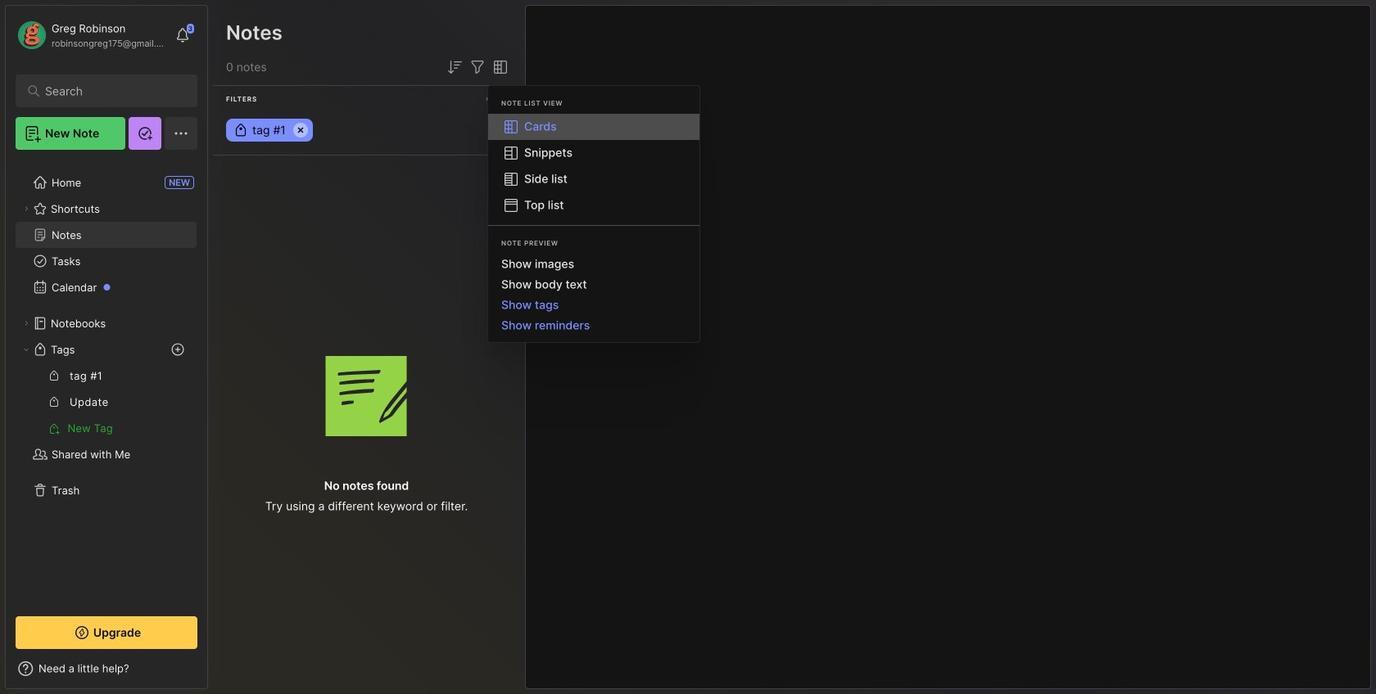 Task type: locate. For each thing, give the bounding box(es) containing it.
Search text field
[[45, 84, 176, 99]]

tree
[[6, 160, 207, 602]]

click to collapse image
[[207, 664, 219, 684]]

menu item
[[488, 114, 700, 140]]

main element
[[0, 0, 213, 695]]

expand tags image
[[21, 345, 31, 355]]

group inside main element
[[16, 363, 197, 442]]

0 vertical spatial dropdown list menu
[[488, 114, 700, 219]]

View options field
[[487, 57, 510, 77]]

dropdown list menu
[[488, 114, 700, 219], [488, 254, 700, 336]]

group
[[16, 363, 197, 442]]

2 dropdown list menu from the top
[[488, 254, 700, 336]]

None search field
[[45, 81, 176, 101]]

none search field inside main element
[[45, 81, 176, 101]]

Sort options field
[[445, 57, 465, 77]]

1 vertical spatial dropdown list menu
[[488, 254, 700, 336]]



Task type: vqa. For each thing, say whether or not it's contained in the screenshot.
Security Summary
no



Task type: describe. For each thing, give the bounding box(es) containing it.
Account field
[[16, 19, 167, 52]]

expand notebooks image
[[21, 319, 31, 329]]

1 dropdown list menu from the top
[[488, 114, 700, 219]]

add filters image
[[468, 57, 487, 77]]

WHAT'S NEW field
[[6, 656, 207, 682]]

tree inside main element
[[6, 160, 207, 602]]

note window element
[[525, 5, 1371, 690]]

Add filters field
[[468, 57, 487, 77]]



